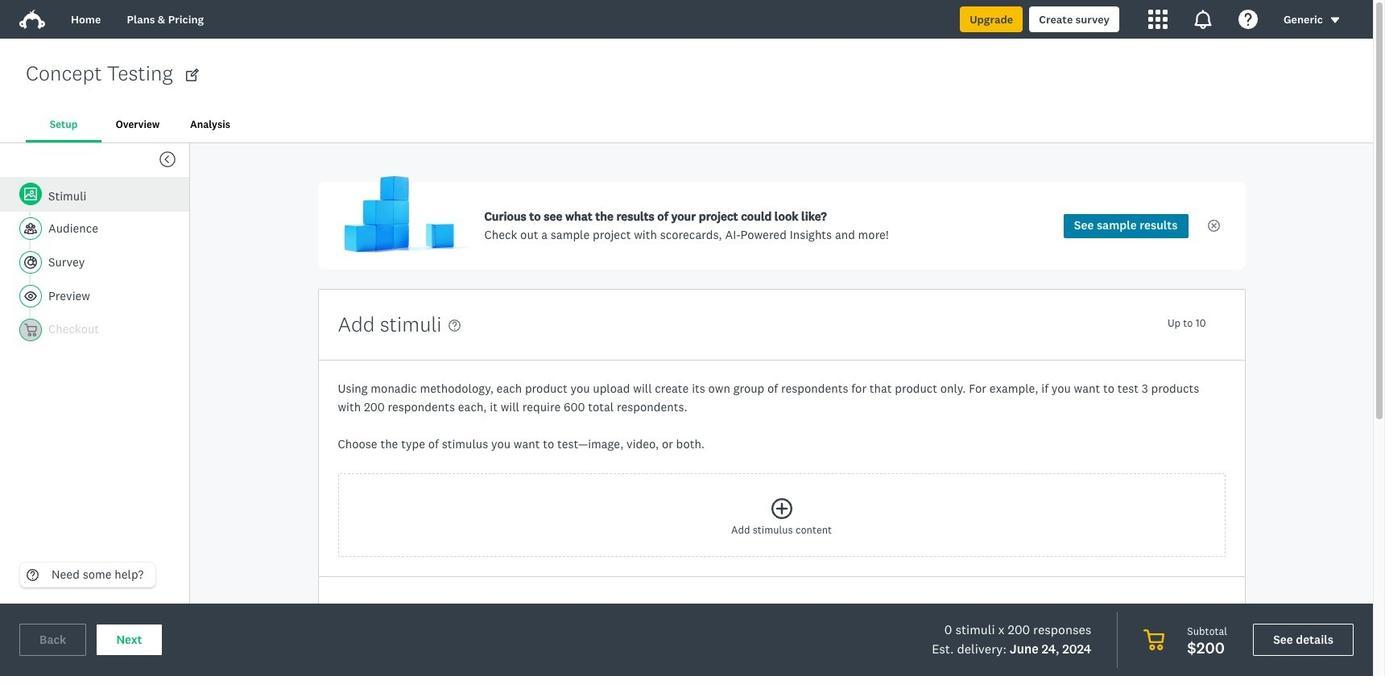 Task type: vqa. For each thing, say whether or not it's contained in the screenshot.
the help icon
yes



Task type: describe. For each thing, give the bounding box(es) containing it.
pencilbox image
[[186, 68, 199, 81]]

cart image
[[1144, 630, 1165, 651]]

chartdonut image
[[24, 256, 37, 269]]

2 brand logo image from the top
[[19, 10, 45, 29]]

xcircle image
[[1208, 220, 1220, 232]]

pluscircle image
[[771, 498, 792, 519]]

expand/collapse image
[[159, 151, 176, 167]]

cart image
[[24, 323, 37, 336]]

eye image
[[24, 290, 37, 302]]

notification center icon image
[[1194, 10, 1213, 29]]



Task type: locate. For each thing, give the bounding box(es) containing it.
0 vertical spatial help image
[[448, 320, 460, 332]]

help icon image
[[1239, 10, 1258, 29]]

sample banner image
[[344, 176, 472, 253]]

1 horizontal spatial help image
[[448, 320, 460, 332]]

products icon image
[[1149, 10, 1168, 29], [1149, 10, 1168, 29]]

usersgroup image
[[24, 222, 37, 235]]

dropdown arrow icon image
[[1330, 15, 1341, 26], [1331, 18, 1340, 23]]

brand logo image
[[19, 6, 45, 32], [19, 10, 45, 29]]

image image
[[24, 188, 37, 201]]

1 brand logo image from the top
[[19, 6, 45, 32]]

1 vertical spatial help image
[[27, 569, 39, 581]]

0 horizontal spatial help image
[[27, 569, 39, 581]]

help image
[[448, 320, 460, 332], [27, 569, 39, 581]]



